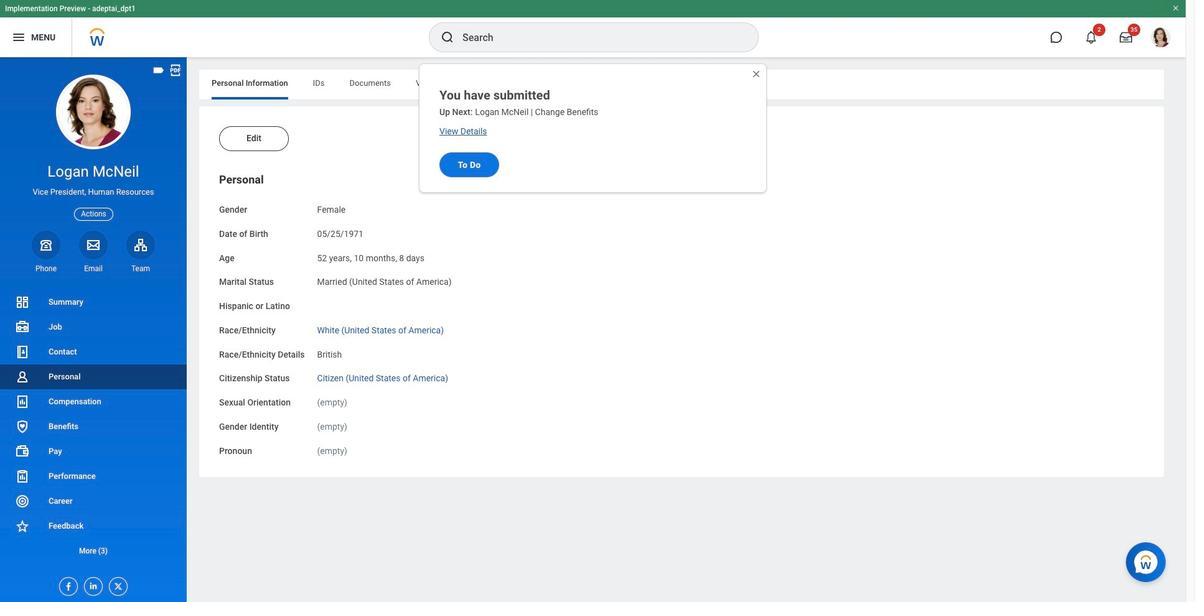 Task type: describe. For each thing, give the bounding box(es) containing it.
up next: element
[[439, 107, 475, 117]]

job image
[[15, 320, 30, 335]]

performance image
[[15, 469, 30, 484]]

career image
[[15, 494, 30, 509]]

close image
[[751, 69, 761, 79]]

linkedin image
[[85, 578, 98, 591]]

female element
[[317, 202, 346, 215]]

Search Workday  search field
[[463, 24, 733, 51]]

tag image
[[152, 63, 166, 77]]

contact image
[[15, 345, 30, 360]]

phone logan mcneil element
[[32, 264, 60, 274]]

feedback image
[[15, 519, 30, 534]]

team logan mcneil element
[[126, 264, 155, 274]]

pay image
[[15, 444, 30, 459]]

phone image
[[37, 238, 55, 253]]

logan mcneil | change benefits element
[[475, 107, 598, 117]]

summary image
[[15, 295, 30, 310]]



Task type: locate. For each thing, give the bounding box(es) containing it.
view printable version (pdf) image
[[169, 63, 182, 77]]

notifications large image
[[1085, 31, 1097, 44]]

british element
[[317, 347, 342, 359]]

profile logan mcneil image
[[1151, 27, 1171, 50]]

group
[[219, 172, 1144, 458]]

compensation image
[[15, 395, 30, 410]]

x image
[[110, 578, 123, 592]]

dialog
[[419, 63, 767, 193]]

view team image
[[133, 238, 148, 253]]

benefits image
[[15, 420, 30, 434]]

tab list
[[199, 70, 1164, 100]]

email logan mcneil element
[[79, 264, 108, 274]]

facebook image
[[60, 578, 73, 592]]

personal image
[[15, 370, 30, 385]]

navigation pane region
[[0, 57, 187, 603]]

search image
[[440, 30, 455, 45]]

list
[[0, 290, 187, 564]]

banner
[[0, 0, 1186, 57]]

close environment banner image
[[1172, 4, 1180, 12]]

mail image
[[86, 238, 101, 253]]

justify image
[[11, 30, 26, 45]]

inbox large image
[[1120, 31, 1132, 44]]



Task type: vqa. For each thing, say whether or not it's contained in the screenshot.
Workers with Customer Service Experience button
no



